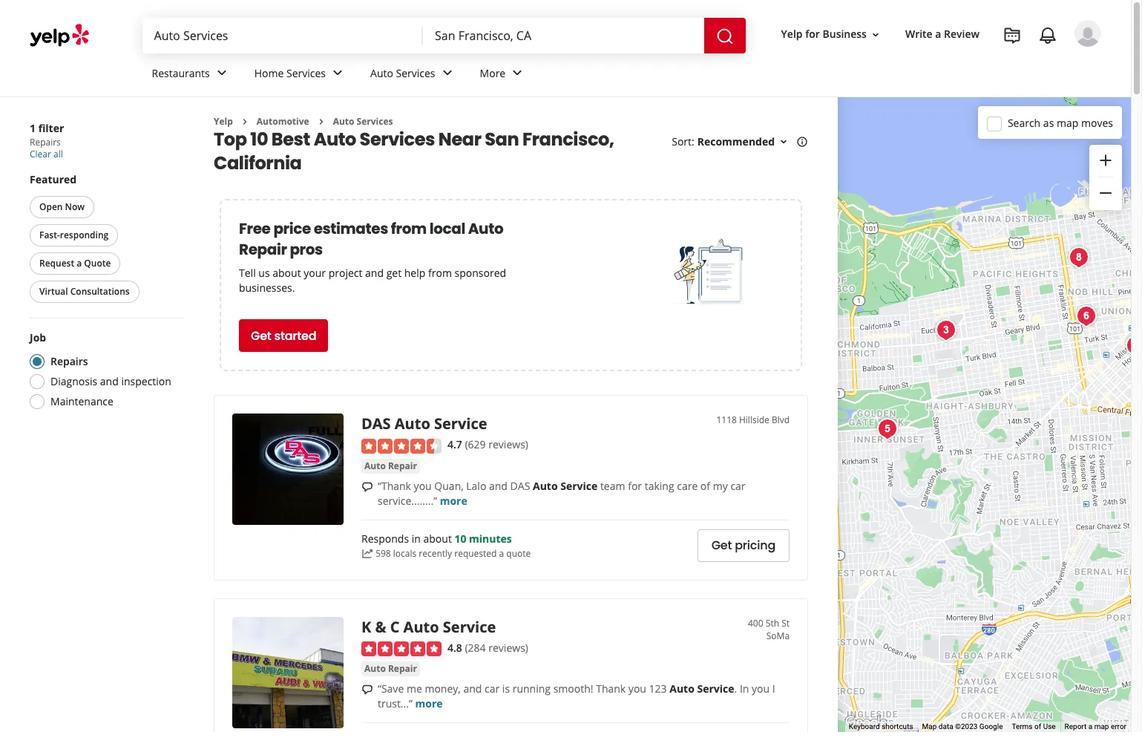 Task type: locate. For each thing, give the bounding box(es) containing it.
from left the local
[[391, 219, 427, 239]]

16 speech v2 image
[[362, 481, 374, 493], [362, 684, 374, 696]]

auto services
[[371, 66, 436, 80], [333, 115, 393, 128]]

a for write
[[936, 27, 942, 41]]

0 vertical spatial about
[[273, 266, 301, 280]]

1 vertical spatial of
[[1035, 723, 1042, 731]]

moves
[[1082, 115, 1114, 130]]

services
[[287, 66, 326, 80], [396, 66, 436, 80], [357, 115, 393, 128], [360, 127, 435, 152]]

repair for k
[[388, 663, 417, 675]]

Near text field
[[435, 27, 693, 44]]

0 horizontal spatial map
[[1057, 115, 1079, 130]]

0 vertical spatial repairs
[[30, 136, 61, 149]]

is
[[503, 682, 510, 696]]

home
[[255, 66, 284, 80]]

minutes
[[469, 532, 512, 546]]

option group
[[25, 330, 184, 414]]

about inside free price estimates from local auto repair pros tell us about your project and get help from sponsored businesses.
[[273, 266, 301, 280]]

16 chevron down v2 image right business
[[870, 29, 882, 41]]

repairs
[[30, 136, 61, 149], [50, 354, 88, 368]]

trust..."
[[378, 697, 413, 711]]

das
[[362, 414, 391, 434], [511, 479, 530, 493]]

k & c auto service image
[[232, 617, 344, 728]]

24 chevron down v2 image
[[329, 64, 347, 82], [439, 64, 456, 82], [509, 64, 527, 82]]

0 vertical spatial 16 speech v2 image
[[362, 481, 374, 493]]

1 horizontal spatial map
[[1095, 723, 1110, 731]]

error
[[1112, 723, 1127, 731]]

soma
[[767, 630, 790, 642]]

1 vertical spatial auto services
[[333, 115, 393, 128]]

0 vertical spatial of
[[701, 479, 711, 493]]

fast-
[[39, 229, 60, 241]]

1 vertical spatial 10
[[455, 532, 467, 546]]

and
[[365, 266, 384, 280], [100, 374, 119, 388], [489, 479, 508, 493], [464, 682, 482, 696]]

16 chevron down v2 image inside yelp for business button
[[870, 29, 882, 41]]

for for team
[[628, 479, 642, 493]]

1 horizontal spatial 16 chevron down v2 image
[[870, 29, 882, 41]]

you inside . in you i trust..."
[[752, 682, 770, 696]]

1 vertical spatial 16 chevron down v2 image
[[778, 136, 790, 148]]

yelp for yelp for business
[[782, 27, 803, 41]]

fast-responding button
[[30, 224, 118, 247]]

24 chevron down v2 image left more
[[439, 64, 456, 82]]

a for request
[[77, 257, 82, 270]]

repair down 4.8 star rating image
[[388, 663, 417, 675]]

san
[[485, 127, 519, 152]]

yelp down 24 chevron down v2 icon
[[214, 115, 233, 128]]

terms
[[1012, 723, 1033, 731]]

0 horizontal spatial you
[[414, 479, 432, 493]]

1 vertical spatial repair
[[388, 460, 417, 472]]

reviews) right (629
[[489, 438, 529, 452]]

more link down quan,
[[440, 494, 468, 508]]

1 24 chevron down v2 image from the left
[[329, 64, 347, 82]]

taking
[[645, 479, 675, 493]]

quote
[[84, 257, 111, 270]]

0 vertical spatial 10
[[250, 127, 268, 152]]

das up 4.7 star rating image
[[362, 414, 391, 434]]

auto services inside business categories element
[[371, 66, 436, 80]]

open now
[[39, 201, 85, 213]]

1118
[[717, 414, 737, 427]]

auto inside free price estimates from local auto repair pros tell us about your project and get help from sponsored businesses.
[[468, 219, 504, 239]]

more
[[440, 494, 468, 508], [416, 697, 443, 711]]

1 vertical spatial das
[[511, 479, 530, 493]]

for inside button
[[806, 27, 820, 41]]

0 horizontal spatial 16 chevron down v2 image
[[778, 136, 790, 148]]

0 vertical spatial reviews)
[[489, 438, 529, 452]]

0 vertical spatial get
[[251, 327, 271, 344]]

0 horizontal spatial 24 chevron down v2 image
[[329, 64, 347, 82]]

None field
[[154, 27, 411, 44], [435, 27, 693, 44]]

quan,
[[435, 479, 464, 493]]

auto repair link up "save
[[362, 662, 420, 677]]

16 chevron down v2 image left 16 info v2 image
[[778, 136, 790, 148]]

for left business
[[806, 27, 820, 41]]

responding
[[60, 229, 109, 241]]

0 horizontal spatial for
[[628, 479, 642, 493]]

started
[[274, 327, 317, 344]]

(284
[[465, 641, 486, 655]]

get started
[[251, 327, 317, 344]]

16 chevron down v2 image inside recommended "dropdown button"
[[778, 136, 790, 148]]

0 horizontal spatial about
[[273, 266, 301, 280]]

repair down 4.7 star rating image
[[388, 460, 417, 472]]

1 horizontal spatial from
[[428, 266, 452, 280]]

1 horizontal spatial 16 chevron right v2 image
[[315, 116, 327, 128]]

more link
[[440, 494, 468, 508], [416, 697, 443, 711]]

of
[[701, 479, 711, 493], [1035, 723, 1042, 731]]

automotive
[[257, 115, 309, 128]]

24 chevron down v2 image right more
[[509, 64, 527, 82]]

automotive link
[[257, 115, 309, 128]]

you up service........"
[[414, 479, 432, 493]]

more link
[[468, 53, 539, 97]]

auto repair button for &
[[362, 662, 420, 677]]

search image
[[716, 27, 734, 45]]

k
[[362, 617, 372, 637]]

1 vertical spatial more link
[[416, 697, 443, 711]]

and inside free price estimates from local auto repair pros tell us about your project and get help from sponsored businesses.
[[365, 266, 384, 280]]

auto repair button up '"thank' at left bottom
[[362, 459, 420, 474]]

16 speech v2 image left '"thank' at left bottom
[[362, 481, 374, 493]]

16 chevron down v2 image
[[870, 29, 882, 41], [778, 136, 790, 148]]

recently
[[419, 548, 452, 560]]

1 vertical spatial auto repair
[[365, 663, 417, 675]]

4.7
[[448, 438, 463, 452]]

and right 'money,' in the bottom left of the page
[[464, 682, 482, 696]]

home services
[[255, 66, 326, 80]]

get left started on the left top
[[251, 327, 271, 344]]

4.8
[[448, 641, 463, 655]]

0 vertical spatial from
[[391, 219, 427, 239]]

map right "as"
[[1057, 115, 1079, 130]]

about up recently
[[424, 532, 452, 546]]

1 vertical spatial auto repair link
[[362, 662, 420, 677]]

get
[[387, 266, 402, 280]]

map left error
[[1095, 723, 1110, 731]]

0 horizontal spatial none field
[[154, 27, 411, 44]]

maintenance
[[50, 394, 114, 408]]

0 vertical spatial 16 chevron down v2 image
[[870, 29, 882, 41]]

for for yelp
[[806, 27, 820, 41]]

auto repair link up '"thank' at left bottom
[[362, 459, 420, 474]]

1 16 chevron right v2 image from the left
[[239, 116, 251, 128]]

near
[[439, 127, 482, 152]]

of inside team for taking care of my car service........"
[[701, 479, 711, 493]]

repair up us
[[239, 239, 287, 260]]

service up 4.7
[[434, 414, 488, 434]]

0 horizontal spatial get
[[251, 327, 271, 344]]

from
[[391, 219, 427, 239], [428, 266, 452, 280]]

auto repair link for &
[[362, 662, 420, 677]]

2 horizontal spatial 24 chevron down v2 image
[[509, 64, 527, 82]]

2 auto repair button from the top
[[362, 662, 420, 677]]

2 16 speech v2 image from the top
[[362, 684, 374, 696]]

1 vertical spatial auto services link
[[333, 115, 393, 128]]

0 vertical spatial das
[[362, 414, 391, 434]]

None search field
[[142, 18, 749, 53]]

0 horizontal spatial car
[[485, 682, 500, 696]]

16 chevron right v2 image
[[239, 116, 251, 128], [315, 116, 327, 128]]

more link for c
[[416, 697, 443, 711]]

repair inside free price estimates from local auto repair pros tell us about your project and get help from sponsored businesses.
[[239, 239, 287, 260]]

you left the i
[[752, 682, 770, 696]]

option group containing job
[[25, 330, 184, 414]]

24 chevron down v2 image for home services
[[329, 64, 347, 82]]

10 right top
[[250, 127, 268, 152]]

24 chevron down v2 image inside more link
[[509, 64, 527, 82]]

1 vertical spatial auto repair button
[[362, 662, 420, 677]]

keyboard shortcuts button
[[849, 722, 914, 732]]

featured
[[30, 172, 77, 186]]

none field find
[[154, 27, 411, 44]]

request
[[39, 257, 74, 270]]

0 vertical spatial car
[[731, 479, 746, 493]]

of left my
[[701, 479, 711, 493]]

10 up 598 locals recently requested a quote
[[455, 532, 467, 546]]

"thank
[[378, 479, 411, 493]]

1 vertical spatial 16 speech v2 image
[[362, 684, 374, 696]]

das right the lalo
[[511, 479, 530, 493]]

auto repair button
[[362, 459, 420, 474], [362, 662, 420, 677]]

sponsored
[[455, 266, 507, 280]]

keyboard
[[849, 723, 880, 731]]

repairs up diagnosis
[[50, 354, 88, 368]]

0 horizontal spatial 16 chevron right v2 image
[[239, 116, 251, 128]]

1118 hillside blvd
[[717, 414, 790, 427]]

1 horizontal spatial yelp
[[782, 27, 803, 41]]

service
[[434, 414, 488, 434], [561, 479, 598, 493], [443, 617, 496, 637], [698, 682, 735, 696]]

1 horizontal spatial 10
[[455, 532, 467, 546]]

16 speech v2 image for k
[[362, 684, 374, 696]]

us
[[259, 266, 270, 280]]

2 horizontal spatial you
[[752, 682, 770, 696]]

auto repair link for auto
[[362, 459, 420, 474]]

1 auto repair from the top
[[365, 460, 417, 472]]

none field up home services
[[154, 27, 411, 44]]

map for moves
[[1057, 115, 1079, 130]]

more down 'money,' in the bottom left of the page
[[416, 697, 443, 711]]

0 horizontal spatial yelp
[[214, 115, 233, 128]]

©2023
[[956, 723, 978, 731]]

0 vertical spatial auto repair link
[[362, 459, 420, 474]]

1 auto repair button from the top
[[362, 459, 420, 474]]

0 horizontal spatial 10
[[250, 127, 268, 152]]

a for report
[[1089, 723, 1093, 731]]

1 auto repair link from the top
[[362, 459, 420, 474]]

1 none field from the left
[[154, 27, 411, 44]]

reviews) for k & c auto service
[[489, 641, 529, 655]]

me
[[407, 682, 422, 696]]

24 chevron down v2 image inside home services link
[[329, 64, 347, 82]]

auto repair link
[[362, 459, 420, 474], [362, 662, 420, 677]]

0 vertical spatial more link
[[440, 494, 468, 508]]

brad k. image
[[1075, 20, 1102, 47]]

0 vertical spatial auto repair
[[365, 460, 417, 472]]

car left the is
[[485, 682, 500, 696]]

16 chevron right v2 image right best
[[315, 116, 327, 128]]

24 chevron down v2 image right home services
[[329, 64, 347, 82]]

2 reviews) from the top
[[489, 641, 529, 655]]

tell
[[239, 266, 256, 280]]

none field up business categories element
[[435, 27, 693, 44]]

of left "use"
[[1035, 723, 1042, 731]]

lalo
[[467, 479, 487, 493]]

1 reviews) from the top
[[489, 438, 529, 452]]

you left the 123 in the right bottom of the page
[[629, 682, 647, 696]]

and left get
[[365, 266, 384, 280]]

2 auto repair from the top
[[365, 663, 417, 675]]

zoom in image
[[1098, 151, 1115, 169]]

more down quan,
[[440, 494, 468, 508]]

0 vertical spatial more
[[440, 494, 468, 508]]

2 vertical spatial repair
[[388, 663, 417, 675]]

1 horizontal spatial car
[[731, 479, 746, 493]]

auto repair button up "save
[[362, 662, 420, 677]]

write a review link
[[900, 21, 986, 48]]

0 horizontal spatial of
[[701, 479, 711, 493]]

3 24 chevron down v2 image from the left
[[509, 64, 527, 82]]

stress-free auto care / emerald auto image
[[932, 315, 961, 345]]

0 vertical spatial map
[[1057, 115, 1079, 130]]

"save me money, and car is running smooth! thank you 123 auto service
[[378, 682, 735, 696]]

for inside team for taking care of my car service........"
[[628, 479, 642, 493]]

car right my
[[731, 479, 746, 493]]

2 auto repair link from the top
[[362, 662, 420, 677]]

1 vertical spatial map
[[1095, 723, 1110, 731]]

4.7 star rating image
[[362, 439, 442, 454]]

0 horizontal spatial from
[[391, 219, 427, 239]]

das auto service image
[[232, 414, 344, 525]]

0 vertical spatial for
[[806, 27, 820, 41]]

1 vertical spatial reviews)
[[489, 641, 529, 655]]

1 vertical spatial for
[[628, 479, 642, 493]]

2 24 chevron down v2 image from the left
[[439, 64, 456, 82]]

get
[[251, 327, 271, 344], [712, 537, 732, 554]]

0 vertical spatial auto repair button
[[362, 459, 420, 474]]

for right team
[[628, 479, 642, 493]]

1 horizontal spatial none field
[[435, 27, 693, 44]]

filter
[[38, 121, 64, 135]]

about right us
[[273, 266, 301, 280]]

1 horizontal spatial 24 chevron down v2 image
[[439, 64, 456, 82]]

virtual
[[39, 285, 68, 298]]

from right help
[[428, 266, 452, 280]]

10 inside top 10 best auto services near san francisco, california
[[250, 127, 268, 152]]

0 vertical spatial repair
[[239, 239, 287, 260]]

requested
[[455, 548, 497, 560]]

auto repair up '"thank' at left bottom
[[365, 460, 417, 472]]

1 horizontal spatial about
[[424, 532, 452, 546]]

service........"
[[378, 494, 437, 508]]

1 horizontal spatial get
[[712, 537, 732, 554]]

job
[[30, 330, 46, 345]]

16 chevron right v2 image for automotive
[[239, 116, 251, 128]]

1 horizontal spatial for
[[806, 27, 820, 41]]

get left "pricing" on the right of the page
[[712, 537, 732, 554]]

thank
[[596, 682, 626, 696]]

more
[[480, 66, 506, 80]]

auto inside top 10 best auto services near san francisco, california
[[314, 127, 356, 152]]

a inside button
[[77, 257, 82, 270]]

repairs down the filter
[[30, 136, 61, 149]]

0 horizontal spatial das
[[362, 414, 391, 434]]

c
[[390, 617, 400, 637]]

responds in about 10 minutes
[[362, 532, 512, 546]]

1 vertical spatial get
[[712, 537, 732, 554]]

1 vertical spatial yelp
[[214, 115, 233, 128]]

reviews) for das auto service
[[489, 438, 529, 452]]

euro motorcars image
[[1122, 331, 1143, 361]]

0 vertical spatial auto services
[[371, 66, 436, 80]]

get for get pricing
[[712, 537, 732, 554]]

1 vertical spatial car
[[485, 682, 500, 696]]

yelp left business
[[782, 27, 803, 41]]

more link down 'money,' in the bottom left of the page
[[416, 697, 443, 711]]

auto repair up "save
[[365, 663, 417, 675]]

1 vertical spatial about
[[424, 532, 452, 546]]

recommended
[[698, 135, 775, 149]]

16 speech v2 image left "save
[[362, 684, 374, 696]]

1 vertical spatial more
[[416, 697, 443, 711]]

.
[[735, 682, 738, 696]]

0 vertical spatial yelp
[[782, 27, 803, 41]]

2 16 chevron right v2 image from the left
[[315, 116, 327, 128]]

yelp inside yelp for business button
[[782, 27, 803, 41]]

2 none field from the left
[[435, 27, 693, 44]]

report
[[1065, 723, 1087, 731]]

reviews) right (284
[[489, 641, 529, 655]]

group
[[1090, 145, 1123, 210]]

Find text field
[[154, 27, 411, 44]]

consultations
[[70, 285, 130, 298]]

1 16 speech v2 image from the top
[[362, 481, 374, 493]]

16 chevron right v2 image right the 'yelp' 'link'
[[239, 116, 251, 128]]



Task type: vqa. For each thing, say whether or not it's contained in the screenshot.
&
yes



Task type: describe. For each thing, give the bounding box(es) containing it.
open
[[39, 201, 63, 213]]

home services link
[[243, 53, 359, 97]]

help
[[405, 266, 426, 280]]

ksh automotive image
[[1072, 301, 1102, 331]]

16 speech v2 image for das
[[362, 481, 374, 493]]

5th
[[766, 617, 780, 630]]

projects image
[[1004, 27, 1022, 45]]

auto repair button for auto
[[362, 459, 420, 474]]

data
[[939, 723, 954, 731]]

400 5th st soma
[[749, 617, 790, 642]]

businesses.
[[239, 281, 295, 295]]

price
[[274, 219, 311, 239]]

free
[[239, 219, 271, 239]]

and up maintenance at the bottom left
[[100, 374, 119, 388]]

open now button
[[30, 196, 94, 218]]

map region
[[649, 0, 1143, 732]]

1 horizontal spatial of
[[1035, 723, 1042, 731]]

report a map error link
[[1065, 723, 1127, 731]]

service up (284
[[443, 617, 496, 637]]

more for c
[[416, 697, 443, 711]]

(629
[[465, 438, 486, 452]]

24 chevron down v2 image for auto services
[[439, 64, 456, 82]]

google
[[980, 723, 1004, 731]]

top
[[214, 127, 247, 152]]

16 trending v2 image
[[362, 548, 374, 560]]

user actions element
[[770, 19, 1123, 110]]

1 horizontal spatial you
[[629, 682, 647, 696]]

auto repair for &
[[365, 663, 417, 675]]

das auto service link
[[362, 414, 488, 434]]

shortcuts
[[882, 723, 914, 731]]

virtual consultations button
[[30, 281, 139, 303]]

clear
[[30, 148, 51, 160]]

my
[[713, 479, 728, 493]]

das auto service
[[362, 414, 488, 434]]

write a review
[[906, 27, 980, 41]]

24 chevron down v2 image for more
[[509, 64, 527, 82]]

get started button
[[239, 320, 328, 352]]

more for service
[[440, 494, 468, 508]]

quote
[[507, 548, 531, 560]]

16 chevron right v2 image for auto services
[[315, 116, 327, 128]]

project
[[329, 266, 363, 280]]

request a quote button
[[30, 252, 121, 275]]

4.8 star rating image
[[362, 642, 442, 657]]

services inside top 10 best auto services near san francisco, california
[[360, 127, 435, 152]]

&
[[375, 617, 387, 637]]

repair for das
[[388, 460, 417, 472]]

business categories element
[[140, 53, 1102, 97]]

recommended button
[[698, 135, 790, 149]]

24 chevron down v2 image
[[213, 64, 231, 82]]

featured group
[[27, 172, 184, 306]]

write
[[906, 27, 933, 41]]

care
[[677, 479, 698, 493]]

now
[[65, 201, 85, 213]]

francisco,
[[523, 127, 615, 152]]

free price estimates from local auto repair pros tell us about your project and get help from sponsored businesses.
[[239, 219, 507, 295]]

16 chevron down v2 image for yelp for business
[[870, 29, 882, 41]]

"save
[[378, 682, 404, 696]]

get for get started
[[251, 327, 271, 344]]

in
[[412, 532, 421, 546]]

. in you i trust..."
[[378, 682, 776, 711]]

virtual consultations
[[39, 285, 130, 298]]

4.7 (629 reviews)
[[448, 438, 529, 452]]

clear all link
[[30, 148, 63, 160]]

free price estimates from local auto repair pros image
[[674, 236, 748, 310]]

keyboard shortcuts
[[849, 723, 914, 731]]

123
[[649, 682, 667, 696]]

sort:
[[672, 135, 695, 149]]

search
[[1008, 115, 1041, 130]]

16 info v2 image
[[797, 136, 809, 148]]

get pricing
[[712, 537, 776, 554]]

business
[[823, 27, 867, 41]]

16 chevron down v2 image for recommended
[[778, 136, 790, 148]]

eddy's auto services image
[[1065, 242, 1094, 272]]

none field near
[[435, 27, 693, 44]]

repairs inside 1 filter repairs clear all
[[30, 136, 61, 149]]

4.8 (284 reviews)
[[448, 641, 529, 655]]

mike's union auto repair image
[[873, 414, 903, 444]]

search as map moves
[[1008, 115, 1114, 130]]

1 vertical spatial from
[[428, 266, 452, 280]]

responds
[[362, 532, 409, 546]]

map data ©2023 google
[[923, 723, 1004, 731]]

in
[[740, 682, 750, 696]]

restaurants
[[152, 66, 210, 80]]

400
[[749, 617, 764, 630]]

get pricing button
[[698, 529, 790, 562]]

yelp for business
[[782, 27, 867, 41]]

more link for service
[[440, 494, 468, 508]]

local
[[430, 219, 466, 239]]

auto repair for auto
[[365, 460, 417, 472]]

map for error
[[1095, 723, 1110, 731]]

"thank you quan, lalo and das auto service
[[378, 479, 598, 493]]

hillside
[[740, 414, 770, 427]]

smooth!
[[554, 682, 594, 696]]

terms of use
[[1012, 723, 1056, 731]]

top 10 best auto services near san francisco, california
[[214, 127, 615, 176]]

service left in
[[698, 682, 735, 696]]

diagnosis and inspection
[[50, 374, 171, 388]]

team for taking care of my car service........"
[[378, 479, 746, 508]]

google image
[[842, 713, 891, 732]]

i
[[773, 682, 776, 696]]

1 vertical spatial repairs
[[50, 354, 88, 368]]

locals
[[393, 548, 417, 560]]

estimates
[[314, 219, 388, 239]]

1 horizontal spatial das
[[511, 479, 530, 493]]

running
[[513, 682, 551, 696]]

notifications image
[[1040, 27, 1057, 45]]

zoom out image
[[1098, 184, 1115, 202]]

1 filter repairs clear all
[[30, 121, 64, 160]]

fast-responding
[[39, 229, 109, 241]]

review
[[945, 27, 980, 41]]

service left team
[[561, 479, 598, 493]]

car inside team for taking care of my car service........"
[[731, 479, 746, 493]]

auto inside business categories element
[[371, 66, 394, 80]]

money,
[[425, 682, 461, 696]]

and right the lalo
[[489, 479, 508, 493]]

0 vertical spatial auto services link
[[359, 53, 468, 97]]

598
[[376, 548, 391, 560]]

yelp for the 'yelp' 'link'
[[214, 115, 233, 128]]

blvd
[[772, 414, 790, 427]]



